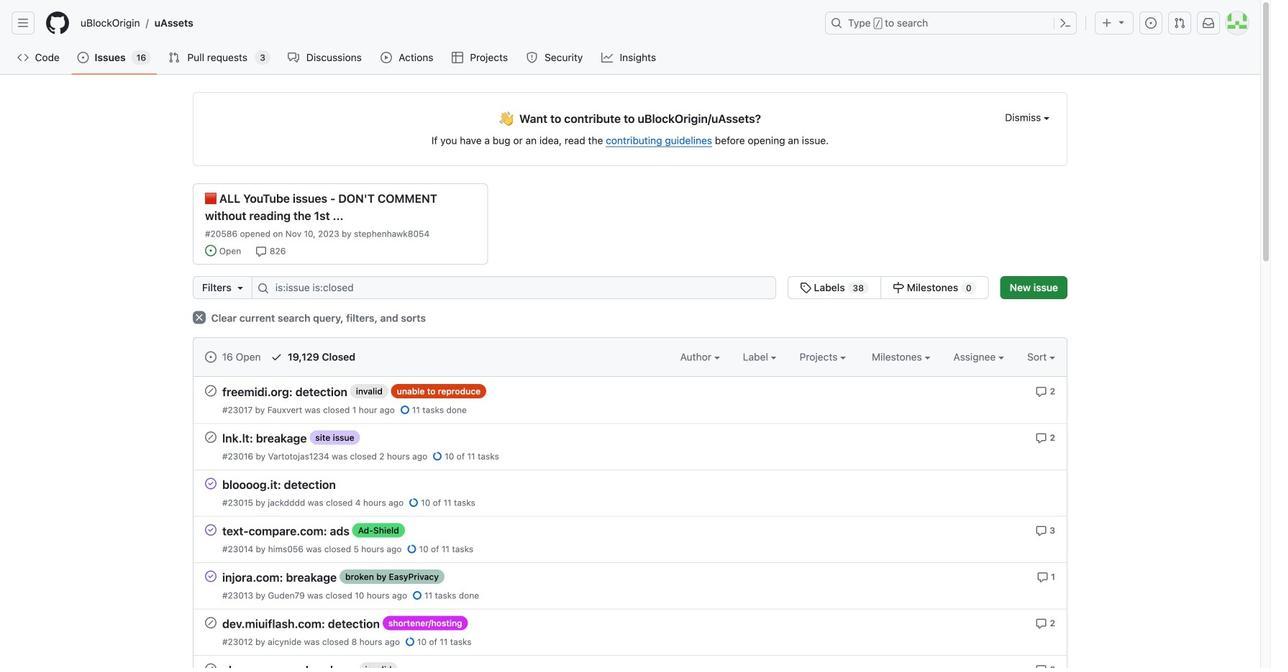Task type: locate. For each thing, give the bounding box(es) containing it.
closed issue image down closed issue icon
[[205, 571, 217, 583]]

author image
[[714, 357, 720, 360]]

closed issue element
[[205, 478, 217, 490], [205, 524, 217, 536], [205, 571, 217, 583]]

comment image for second closed as not planned issue icon from the bottom of the page
[[1036, 386, 1048, 398]]

issue opened image
[[77, 52, 89, 63]]

1 closed as not planned issue image from the top
[[205, 385, 217, 397]]

1 vertical spatial closed issue image
[[205, 571, 217, 583]]

2 closed issue element from the top
[[205, 524, 217, 536]]

3 closed as not planned issue element from the top
[[205, 617, 217, 629]]

0 vertical spatial closed as not planned issue image
[[205, 385, 217, 397]]

closed as not planned issue element
[[205, 385, 217, 397], [205, 431, 217, 443], [205, 617, 217, 629], [205, 664, 217, 669]]

plus image
[[1102, 17, 1113, 29]]

0 vertical spatial git pull request image
[[1175, 17, 1186, 29]]

0 vertical spatial closed issue element
[[205, 478, 217, 490]]

Issues search field
[[252, 276, 776, 299]]

1 closed issue element from the top
[[205, 478, 217, 490]]

milestone image
[[893, 282, 905, 294]]

closed as not planned issue image
[[205, 432, 217, 443], [205, 664, 217, 669]]

issue opened image right triangle down image
[[1146, 17, 1157, 29]]

0 horizontal spatial git pull request image
[[169, 52, 180, 63]]

x image
[[193, 311, 206, 324]]

comment image
[[256, 246, 267, 258], [1036, 386, 1048, 398], [1036, 526, 1047, 537], [1037, 572, 1049, 584], [1036, 618, 1048, 630], [1036, 665, 1048, 669]]

closed as not planned issue element for comment icon at the right of the page
[[205, 431, 217, 443]]

1 closed as not planned issue element from the top
[[205, 385, 217, 397]]

closed issue image up closed issue icon
[[205, 478, 217, 490]]

1 vertical spatial closed as not planned issue image
[[205, 618, 217, 629]]

1 vertical spatial closed as not planned issue image
[[205, 664, 217, 669]]

2 closed as not planned issue image from the top
[[205, 664, 217, 669]]

0 vertical spatial closed issue image
[[205, 478, 217, 490]]

shield image
[[526, 52, 538, 63]]

issue opened image up x icon
[[205, 245, 217, 257]]

0 vertical spatial closed as not planned issue image
[[205, 432, 217, 443]]

1 vertical spatial closed issue element
[[205, 524, 217, 536]]

table image
[[452, 52, 463, 63]]

closed issue image
[[205, 478, 217, 490], [205, 571, 217, 583]]

0 vertical spatial issue opened image
[[1146, 17, 1157, 29]]

2 closed as not planned issue image from the top
[[205, 618, 217, 629]]

command palette image
[[1060, 17, 1072, 29]]

issue element
[[788, 276, 989, 299]]

closed as not planned issue image
[[205, 385, 217, 397], [205, 618, 217, 629]]

git pull request image
[[1175, 17, 1186, 29], [169, 52, 180, 63]]

graph image
[[602, 52, 613, 63]]

comment image
[[1036, 433, 1048, 444]]

comment discussion image
[[288, 52, 299, 63]]

list
[[75, 12, 817, 35]]

2 vertical spatial closed issue element
[[205, 571, 217, 583]]

1 vertical spatial git pull request image
[[169, 52, 180, 63]]

2 closed as not planned issue element from the top
[[205, 431, 217, 443]]

code image
[[17, 52, 29, 63]]

triangle down image
[[234, 282, 246, 294]]

issue opened image down x icon
[[205, 352, 217, 363]]

issue opened image
[[1146, 17, 1157, 29], [205, 245, 217, 257], [205, 352, 217, 363]]

1 vertical spatial issue opened image
[[205, 245, 217, 257]]

None search field
[[193, 276, 989, 299]]



Task type: vqa. For each thing, say whether or not it's contained in the screenshot.
check icon
yes



Task type: describe. For each thing, give the bounding box(es) containing it.
tag image
[[800, 282, 812, 294]]

1 closed as not planned issue image from the top
[[205, 432, 217, 443]]

1 horizontal spatial git pull request image
[[1175, 17, 1186, 29]]

Search all issues text field
[[252, 276, 776, 299]]

triangle down image
[[1116, 16, 1128, 28]]

label image
[[771, 357, 777, 360]]

assignees image
[[999, 357, 1005, 360]]

2 vertical spatial issue opened image
[[205, 352, 217, 363]]

homepage image
[[46, 12, 69, 35]]

1 closed issue image from the top
[[205, 478, 217, 490]]

search image
[[258, 283, 269, 294]]

2 closed issue image from the top
[[205, 571, 217, 583]]

comment image for closed issue icon
[[1036, 526, 1047, 537]]

comment image for 2nd closed as not planned issue icon
[[1036, 618, 1048, 630]]

4 closed as not planned issue element from the top
[[205, 664, 217, 669]]

notifications image
[[1203, 17, 1215, 29]]

check image
[[271, 352, 282, 363]]

closed as not planned issue element for comment image corresponding to second closed as not planned issue icon from the bottom of the page
[[205, 385, 217, 397]]

3 closed issue element from the top
[[205, 571, 217, 583]]

closed as not planned issue element for 2nd closed as not planned issue icon's comment image
[[205, 617, 217, 629]]

comment image for 2nd closed issue image
[[1037, 572, 1049, 584]]

play image
[[381, 52, 392, 63]]

closed issue image
[[205, 525, 217, 536]]



